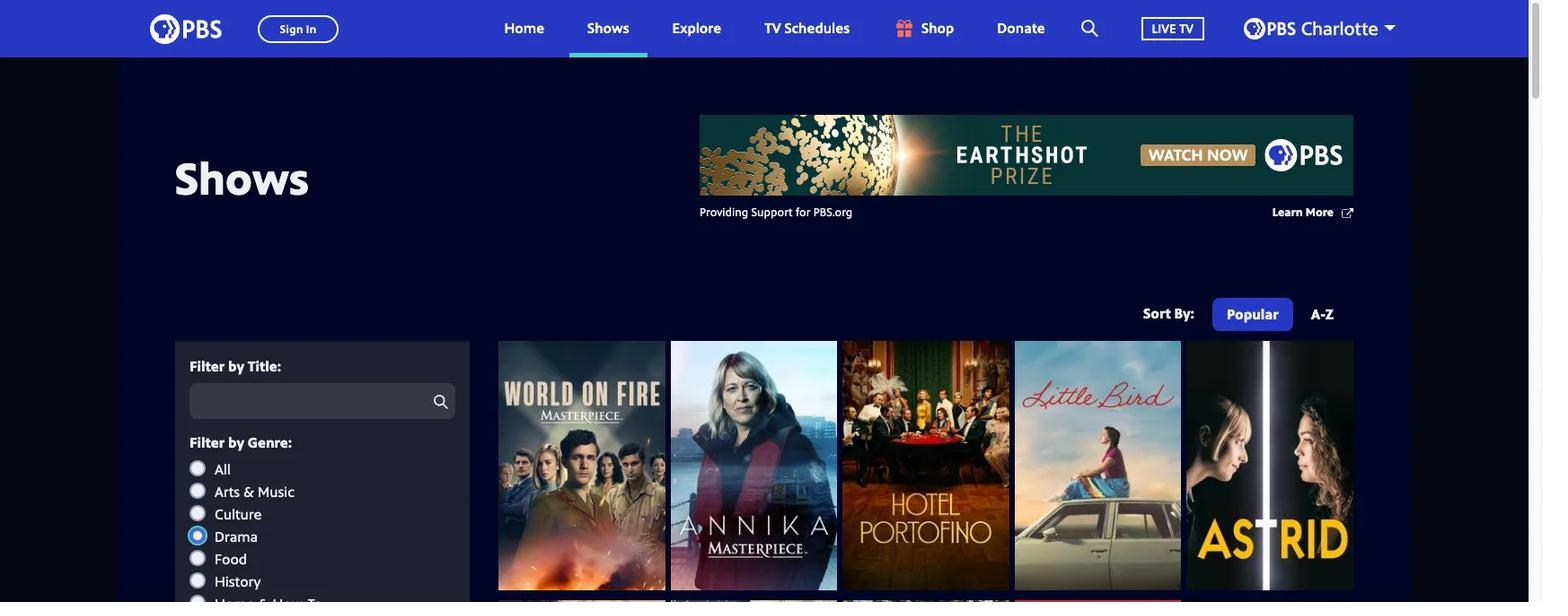 Task type: vqa. For each thing, say whether or not it's contained in the screenshot.
Passport
no



Task type: describe. For each thing, give the bounding box(es) containing it.
live tv link
[[1123, 0, 1222, 57]]

by:
[[1174, 303, 1194, 323]]

tv schedules link
[[746, 0, 868, 57]]

shop link
[[875, 0, 972, 57]]

little bird image
[[1015, 341, 1181, 591]]

pbs.org
[[813, 204, 853, 220]]

filter by genre: element
[[190, 460, 455, 603]]

search image
[[1081, 20, 1098, 37]]

sort
[[1143, 303, 1171, 323]]

drama
[[215, 527, 258, 547]]

pbs charlotte image
[[1244, 18, 1378, 40]]

explore
[[672, 18, 721, 38]]

culture
[[215, 504, 262, 524]]

for
[[796, 204, 811, 220]]

Filter by Title: text field
[[190, 384, 455, 420]]

filter by genre:
[[190, 433, 292, 453]]

music
[[258, 482, 294, 502]]

sort by:
[[1143, 303, 1194, 323]]

by for title:
[[228, 357, 244, 376]]

genre:
[[248, 433, 292, 453]]

annika image
[[671, 341, 837, 591]]

sort by: element
[[1209, 298, 1348, 336]]

0 horizontal spatial shows
[[175, 147, 309, 208]]

all arts & music culture drama food history
[[215, 460, 294, 592]]

tv schedules
[[764, 18, 850, 38]]

learn more link
[[1272, 204, 1353, 222]]

schedules
[[784, 18, 850, 38]]

popular
[[1227, 304, 1279, 324]]

providing
[[700, 204, 748, 220]]

shop
[[922, 18, 954, 38]]

a-z
[[1311, 304, 1334, 324]]

learn
[[1272, 204, 1303, 220]]



Task type: locate. For each thing, give the bounding box(es) containing it.
advertisement region
[[700, 115, 1353, 196]]

tv
[[764, 18, 781, 38], [1179, 19, 1194, 37]]

filter left title:
[[190, 357, 225, 376]]

filter up 'all'
[[190, 433, 225, 453]]

food
[[215, 549, 247, 569]]

1 filter from the top
[[190, 357, 225, 376]]

by left title:
[[228, 357, 244, 376]]

1 vertical spatial shows
[[175, 147, 309, 208]]

&
[[243, 482, 254, 502]]

1 vertical spatial by
[[228, 433, 244, 453]]

world on fire image
[[499, 341, 665, 591]]

by for genre:
[[228, 433, 244, 453]]

z
[[1325, 304, 1334, 324]]

1 by from the top
[[228, 357, 244, 376]]

0 vertical spatial shows
[[587, 18, 629, 38]]

filter for filter by genre:
[[190, 433, 225, 453]]

explore link
[[654, 0, 739, 57]]

1 horizontal spatial shows
[[587, 18, 629, 38]]

title:
[[248, 357, 281, 376]]

live tv
[[1152, 19, 1194, 37]]

by up 'all'
[[228, 433, 244, 453]]

filter by title:
[[190, 357, 281, 376]]

filter for filter by title:
[[190, 357, 225, 376]]

live
[[1152, 19, 1176, 37]]

by
[[228, 357, 244, 376], [228, 433, 244, 453]]

0 vertical spatial filter
[[190, 357, 225, 376]]

filter
[[190, 357, 225, 376], [190, 433, 225, 453]]

tv left schedules
[[764, 18, 781, 38]]

astrid image
[[1187, 341, 1353, 591]]

all
[[215, 460, 231, 479]]

support
[[751, 204, 793, 220]]

home link
[[486, 0, 562, 57]]

0 horizontal spatial tv
[[764, 18, 781, 38]]

providing support for pbs.org
[[700, 204, 853, 220]]

history
[[215, 572, 261, 592]]

1 vertical spatial filter
[[190, 433, 225, 453]]

donate
[[997, 18, 1045, 38]]

a-
[[1311, 304, 1325, 324]]

more
[[1306, 204, 1334, 220]]

2 filter from the top
[[190, 433, 225, 453]]

learn more
[[1272, 204, 1334, 220]]

shows
[[587, 18, 629, 38], [175, 147, 309, 208]]

0 vertical spatial by
[[228, 357, 244, 376]]

hotel portofino image
[[843, 341, 1009, 591]]

home
[[504, 18, 544, 38]]

2 by from the top
[[228, 433, 244, 453]]

tv right live
[[1179, 19, 1194, 37]]

arts
[[215, 482, 240, 502]]

shows link
[[569, 0, 647, 57]]

donate link
[[979, 0, 1063, 57]]

pbs image
[[150, 9, 222, 49]]

1 horizontal spatial tv
[[1179, 19, 1194, 37]]



